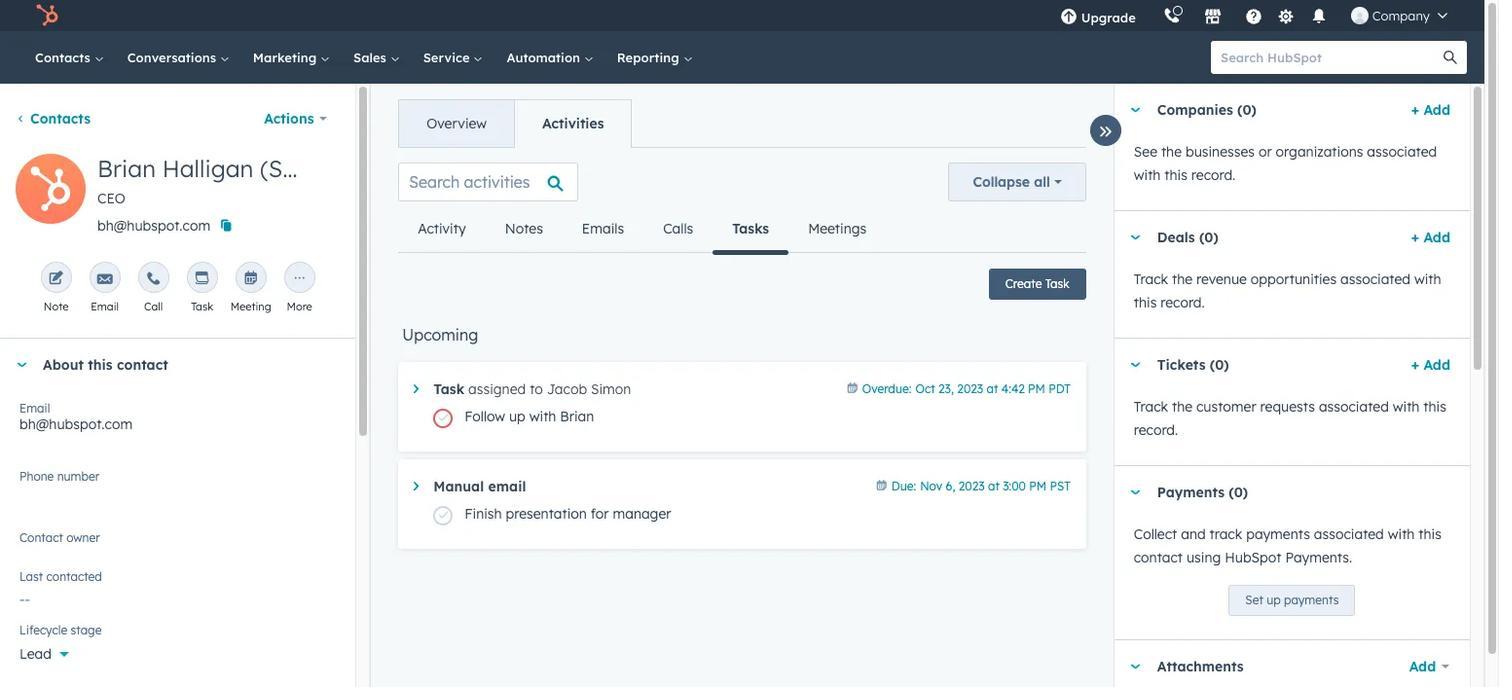 Task type: describe. For each thing, give the bounding box(es) containing it.
follow up with brian
[[465, 408, 594, 426]]

set up payments link
[[1229, 585, 1356, 616]]

record. inside "see the businesses or organizations associated with this record."
[[1192, 167, 1236, 184]]

calling icon image
[[1163, 8, 1181, 25]]

activity
[[418, 220, 466, 238]]

help image
[[1245, 9, 1263, 26]]

revenue
[[1197, 271, 1247, 288]]

0 vertical spatial bh@hubspot.com
[[97, 217, 210, 235]]

lifecycle stage
[[19, 623, 102, 638]]

tasks button
[[713, 205, 789, 255]]

actions
[[264, 110, 314, 128]]

meetings
[[808, 220, 867, 238]]

track
[[1210, 526, 1243, 543]]

tasks
[[733, 220, 769, 238]]

email
[[488, 478, 526, 496]]

(0) for payments (0)
[[1229, 484, 1248, 501]]

up for follow
[[509, 408, 526, 426]]

track for track the customer requests associated with this record.
[[1134, 398, 1168, 416]]

payments (0) button
[[1115, 466, 1443, 519]]

and
[[1181, 526, 1206, 543]]

deals
[[1157, 229, 1195, 246]]

email image
[[97, 272, 113, 287]]

actions button
[[251, 99, 340, 138]]

4:42
[[1002, 382, 1025, 396]]

deals (0) button
[[1115, 211, 1404, 264]]

about this contact
[[43, 356, 168, 374]]

calls
[[663, 220, 694, 238]]

see the businesses or organizations associated with this record.
[[1134, 143, 1437, 184]]

+ add for track the customer requests associated with this record.
[[1412, 356, 1451, 374]]

phone
[[19, 469, 54, 484]]

attachments
[[1157, 658, 1244, 676]]

6,
[[946, 479, 956, 494]]

lead
[[19, 646, 51, 663]]

record. for tickets (0)
[[1134, 422, 1178, 439]]

all
[[1034, 173, 1050, 191]]

with inside upcoming feed
[[529, 408, 556, 426]]

note image
[[48, 272, 64, 287]]

lead button
[[19, 635, 336, 667]]

service link
[[412, 31, 495, 84]]

marketing
[[253, 50, 320, 65]]

edit button
[[16, 154, 86, 231]]

task assigned to jacob simon
[[434, 381, 631, 398]]

meetings button
[[789, 205, 886, 252]]

navigation containing overview
[[398, 99, 632, 148]]

add for see the businesses or organizations associated with this record.
[[1424, 101, 1451, 119]]

track for track the revenue opportunities associated with this record.
[[1134, 271, 1168, 288]]

call
[[144, 300, 163, 314]]

marketing link
[[241, 31, 342, 84]]

1 vertical spatial contacts
[[30, 110, 91, 128]]

brian halligan (sample contact) ceo
[[97, 154, 454, 207]]

emails button
[[563, 205, 644, 252]]

upgrade
[[1081, 10, 1136, 25]]

with inside "see the businesses or organizations associated with this record."
[[1134, 167, 1161, 184]]

track the customer requests associated with this record.
[[1134, 398, 1447, 439]]

caret image for companies (0)
[[1130, 108, 1142, 112]]

email for email bh@hubspot.com
[[19, 401, 50, 416]]

email for email
[[91, 300, 119, 314]]

brian inside upcoming feed
[[560, 408, 594, 426]]

caret image inside manual email element
[[414, 482, 419, 491]]

with for collect and track payments associated with this contact using hubspot payments.
[[1388, 526, 1415, 543]]

task image
[[194, 272, 210, 287]]

Last contacted text field
[[19, 581, 336, 612]]

task for task
[[191, 300, 213, 314]]

(0) for tickets (0)
[[1210, 356, 1229, 374]]

search button
[[1434, 41, 1467, 74]]

ceo
[[97, 190, 125, 207]]

to
[[530, 381, 543, 398]]

tickets
[[1157, 356, 1206, 374]]

caret image for payments (0)
[[1130, 490, 1142, 495]]

navigation inside upcoming feed
[[398, 205, 886, 255]]

record. for deals (0)
[[1161, 294, 1205, 312]]

activity button
[[398, 205, 486, 252]]

due: nov 6, 2023 at 3:00 pm pst
[[892, 479, 1071, 494]]

presentation
[[506, 505, 587, 523]]

pm for brian
[[1028, 382, 1046, 396]]

call image
[[146, 272, 161, 287]]

notifications button
[[1303, 0, 1336, 31]]

3:00
[[1003, 479, 1026, 494]]

add for track the revenue opportunities associated with this record.
[[1424, 229, 1451, 246]]

company button
[[1340, 0, 1460, 31]]

owner up last contacted
[[42, 538, 81, 556]]

the for businesses
[[1162, 143, 1182, 161]]

sales link
[[342, 31, 412, 84]]

marketplaces button
[[1193, 0, 1233, 31]]

manager
[[613, 505, 671, 523]]

hubspot image
[[35, 4, 58, 27]]

businesses
[[1186, 143, 1255, 161]]

this inside "see the businesses or organizations associated with this record."
[[1165, 167, 1188, 184]]

reporting
[[617, 50, 683, 65]]

company
[[1373, 8, 1430, 23]]

more image
[[292, 272, 307, 287]]

this for track the revenue opportunities associated with this record.
[[1134, 294, 1157, 312]]

upcoming
[[402, 325, 478, 345]]

emails
[[582, 220, 624, 238]]

Search HubSpot search field
[[1211, 41, 1450, 74]]

tickets (0)
[[1157, 356, 1229, 374]]

+ add for see the businesses or organizations associated with this record.
[[1412, 101, 1451, 119]]

0 vertical spatial contacts
[[35, 50, 94, 65]]

manual email
[[434, 478, 526, 496]]

oct
[[916, 382, 935, 396]]

overdue: oct 23, 2023 at 4:42 pm pdt
[[862, 382, 1071, 396]]

+ add button for track the customer requests associated with this record.
[[1412, 353, 1451, 377]]

assigned
[[468, 381, 526, 398]]

opportunities
[[1251, 271, 1337, 288]]

finish
[[465, 505, 502, 523]]

owner up contacted
[[66, 531, 100, 545]]

or
[[1259, 143, 1272, 161]]

2023 for finish presentation for manager
[[959, 479, 985, 494]]

for
[[591, 505, 609, 523]]

automation link
[[495, 31, 605, 84]]

search image
[[1444, 51, 1458, 64]]

organizations
[[1276, 143, 1364, 161]]

more
[[287, 300, 312, 314]]

calling icon button
[[1156, 3, 1189, 28]]

caret image down upcoming on the left
[[414, 385, 419, 394]]

collect and track payments associated with this contact using hubspot payments.
[[1134, 526, 1442, 567]]

conversations
[[127, 50, 220, 65]]

last
[[19, 570, 43, 584]]

the for customer
[[1172, 398, 1193, 416]]

Search activities search field
[[398, 163, 579, 202]]

overview button
[[399, 100, 514, 147]]

contact owner no owner
[[19, 531, 100, 556]]

create
[[1006, 277, 1042, 291]]

note
[[44, 300, 69, 314]]

contacted
[[46, 570, 102, 584]]

hubspot
[[1225, 549, 1282, 567]]

set up payments
[[1246, 593, 1339, 608]]



Task type: locate. For each thing, give the bounding box(es) containing it.
1 + add button from the top
[[1412, 98, 1451, 122]]

overview
[[427, 115, 487, 132]]

at
[[987, 382, 998, 396], [988, 479, 1000, 494]]

0 vertical spatial record.
[[1192, 167, 1236, 184]]

(0) inside dropdown button
[[1200, 229, 1219, 246]]

3 + from the top
[[1412, 356, 1420, 374]]

2023 inside manual email element
[[959, 479, 985, 494]]

1 vertical spatial caret image
[[16, 363, 27, 368]]

settings image
[[1278, 8, 1295, 26]]

payments inside "link"
[[1284, 593, 1339, 608]]

simon
[[591, 381, 631, 398]]

task
[[1046, 277, 1070, 291], [191, 300, 213, 314], [434, 381, 465, 398]]

at inside manual email element
[[988, 479, 1000, 494]]

Phone number text field
[[19, 466, 336, 505]]

no owner button
[[19, 528, 336, 560]]

add button
[[1397, 648, 1451, 686]]

0 horizontal spatial email
[[19, 401, 50, 416]]

meeting image
[[243, 272, 259, 287]]

add inside popup button
[[1410, 658, 1436, 676]]

manual
[[434, 478, 484, 496]]

upgrade image
[[1060, 9, 1078, 26]]

(0) up businesses
[[1238, 101, 1257, 119]]

with inside track the customer requests associated with this record.
[[1393, 398, 1420, 416]]

3 + add button from the top
[[1412, 353, 1451, 377]]

this inside track the customer requests associated with this record.
[[1424, 398, 1447, 416]]

+ add button for see the businesses or organizations associated with this record.
[[1412, 98, 1451, 122]]

1 + from the top
[[1412, 101, 1420, 119]]

1 vertical spatial +
[[1412, 229, 1420, 246]]

lifecycle
[[19, 623, 67, 638]]

0 vertical spatial + add
[[1412, 101, 1451, 119]]

1 vertical spatial + add
[[1412, 229, 1451, 246]]

requests
[[1261, 398, 1315, 416]]

caret image left attachments
[[1130, 665, 1142, 669]]

0 vertical spatial +
[[1412, 101, 1420, 119]]

1 vertical spatial brian
[[560, 408, 594, 426]]

associated for requests
[[1319, 398, 1389, 416]]

1 track from the top
[[1134, 271, 1168, 288]]

caret image up the see
[[1130, 108, 1142, 112]]

follow
[[465, 408, 505, 426]]

bh@hubspot.com
[[97, 217, 210, 235], [19, 416, 133, 433]]

automation
[[507, 50, 584, 65]]

caret image inside payments (0) dropdown button
[[1130, 490, 1142, 495]]

1 vertical spatial contact
[[1134, 549, 1183, 567]]

0 vertical spatial navigation
[[398, 99, 632, 148]]

0 vertical spatial contacts link
[[23, 31, 116, 84]]

1 vertical spatial navigation
[[398, 205, 886, 255]]

1 navigation from the top
[[398, 99, 632, 148]]

2 vertical spatial record.
[[1134, 422, 1178, 439]]

the down tickets
[[1172, 398, 1193, 416]]

1 vertical spatial the
[[1172, 271, 1193, 288]]

caret image inside attachments dropdown button
[[1130, 665, 1142, 669]]

1 horizontal spatial up
[[1267, 593, 1281, 608]]

payments up hubspot
[[1247, 526, 1311, 543]]

(0) up track
[[1229, 484, 1248, 501]]

the inside "see the businesses or organizations associated with this record."
[[1162, 143, 1182, 161]]

1 vertical spatial track
[[1134, 398, 1168, 416]]

contact inside dropdown button
[[117, 356, 168, 374]]

calls button
[[644, 205, 713, 252]]

2 horizontal spatial task
[[1046, 277, 1070, 291]]

menu containing company
[[1046, 0, 1462, 31]]

1 horizontal spatial email
[[91, 300, 119, 314]]

up for set
[[1267, 593, 1281, 608]]

owner
[[66, 531, 100, 545], [42, 538, 81, 556]]

track the revenue opportunities associated with this record.
[[1134, 271, 1442, 312]]

0 vertical spatial the
[[1162, 143, 1182, 161]]

associated right organizations
[[1367, 143, 1437, 161]]

deals (0)
[[1157, 229, 1219, 246]]

23,
[[939, 382, 954, 396]]

(0)
[[1238, 101, 1257, 119], [1200, 229, 1219, 246], [1210, 356, 1229, 374], [1229, 484, 1248, 501]]

pdt
[[1049, 382, 1071, 396]]

brian down the "jacob"
[[560, 408, 594, 426]]

payments inside collect and track payments associated with this contact using hubspot payments.
[[1247, 526, 1311, 543]]

caret image for deals (0)
[[1130, 235, 1142, 240]]

this inside dropdown button
[[88, 356, 113, 374]]

contact down collect
[[1134, 549, 1183, 567]]

(0) for companies (0)
[[1238, 101, 1257, 119]]

pst
[[1050, 479, 1071, 494]]

2023 right 23,
[[957, 382, 984, 396]]

0 vertical spatial at
[[987, 382, 998, 396]]

pm for manager
[[1030, 479, 1047, 494]]

this
[[1165, 167, 1188, 184], [1134, 294, 1157, 312], [88, 356, 113, 374], [1424, 398, 1447, 416], [1419, 526, 1442, 543]]

associated inside "see the businesses or organizations associated with this record."
[[1367, 143, 1437, 161]]

0 horizontal spatial up
[[509, 408, 526, 426]]

this for collect and track payments associated with this contact using hubspot payments.
[[1419, 526, 1442, 543]]

1 vertical spatial up
[[1267, 593, 1281, 608]]

caret image for about this contact
[[16, 363, 27, 368]]

the inside track the customer requests associated with this record.
[[1172, 398, 1193, 416]]

0 vertical spatial 2023
[[957, 382, 984, 396]]

2023 right 6,
[[959, 479, 985, 494]]

2023 for follow up with brian
[[957, 382, 984, 396]]

2 vertical spatial the
[[1172, 398, 1193, 416]]

associated for opportunities
[[1341, 271, 1411, 288]]

caret image for tickets (0)
[[1130, 363, 1142, 368]]

up down task assigned to jacob simon
[[509, 408, 526, 426]]

menu item
[[1150, 0, 1154, 31]]

payments (0)
[[1157, 484, 1248, 501]]

create task button
[[989, 269, 1086, 300]]

0 vertical spatial contact
[[117, 356, 168, 374]]

halligan
[[162, 154, 254, 183]]

navigation
[[398, 99, 632, 148], [398, 205, 886, 255]]

0 vertical spatial brian
[[97, 154, 156, 183]]

associated inside collect and track payments associated with this contact using hubspot payments.
[[1314, 526, 1384, 543]]

+ add button
[[1412, 98, 1451, 122], [1412, 226, 1451, 249], [1412, 353, 1451, 377]]

companies (0)
[[1157, 101, 1257, 119]]

associated right requests
[[1319, 398, 1389, 416]]

0 vertical spatial email
[[91, 300, 119, 314]]

menu
[[1046, 0, 1462, 31]]

brian up ceo
[[97, 154, 156, 183]]

track down deals
[[1134, 271, 1168, 288]]

jacob
[[547, 381, 587, 398]]

payments
[[1157, 484, 1225, 501]]

1 + add from the top
[[1412, 101, 1451, 119]]

0 vertical spatial payments
[[1247, 526, 1311, 543]]

0 vertical spatial caret image
[[1130, 108, 1142, 112]]

1 vertical spatial 2023
[[959, 479, 985, 494]]

+ add for track the revenue opportunities associated with this record.
[[1412, 229, 1451, 246]]

associated right opportunities
[[1341, 271, 1411, 288]]

collapse
[[973, 173, 1030, 191]]

contact
[[117, 356, 168, 374], [1134, 549, 1183, 567]]

contact
[[19, 531, 63, 545]]

up right set
[[1267, 593, 1281, 608]]

task inside button
[[1046, 277, 1070, 291]]

associated for payments
[[1314, 526, 1384, 543]]

0 vertical spatial + add button
[[1412, 98, 1451, 122]]

help button
[[1237, 0, 1270, 31]]

2 navigation from the top
[[398, 205, 886, 255]]

0 vertical spatial up
[[509, 408, 526, 426]]

manual email element
[[398, 460, 1086, 549]]

add
[[1424, 101, 1451, 119], [1424, 229, 1451, 246], [1424, 356, 1451, 374], [1410, 658, 1436, 676]]

caret image left tickets
[[1130, 363, 1142, 368]]

record. down revenue
[[1161, 294, 1205, 312]]

1 vertical spatial email
[[19, 401, 50, 416]]

+ for track the revenue opportunities associated with this record.
[[1412, 229, 1420, 246]]

1 vertical spatial payments
[[1284, 593, 1339, 608]]

see
[[1134, 143, 1158, 161]]

at for follow up with brian
[[987, 382, 998, 396]]

payments.
[[1286, 549, 1353, 567]]

attachments button
[[1115, 641, 1389, 687]]

0 horizontal spatial contact
[[117, 356, 168, 374]]

0 horizontal spatial task
[[191, 300, 213, 314]]

up inside set up payments "link"
[[1267, 593, 1281, 608]]

bh@hubspot.com up number
[[19, 416, 133, 433]]

(sample
[[260, 154, 351, 183]]

at for finish presentation for manager
[[988, 479, 1000, 494]]

caret image left manual
[[414, 482, 419, 491]]

settings link
[[1274, 5, 1299, 26]]

(0) for deals (0)
[[1200, 229, 1219, 246]]

contacts up edit popup button
[[30, 110, 91, 128]]

caret image inside 'companies (0)' dropdown button
[[1130, 108, 1142, 112]]

1 horizontal spatial task
[[434, 381, 465, 398]]

create task
[[1006, 277, 1070, 291]]

0 vertical spatial task
[[1046, 277, 1070, 291]]

1 horizontal spatial caret image
[[1130, 108, 1142, 112]]

contact inside collect and track payments associated with this contact using hubspot payments.
[[1134, 549, 1183, 567]]

(0) right tickets
[[1210, 356, 1229, 374]]

up inside upcoming feed
[[509, 408, 526, 426]]

1 horizontal spatial contact
[[1134, 549, 1183, 567]]

caret image for attachments
[[1130, 665, 1142, 669]]

hubspot link
[[23, 4, 73, 27]]

2 + add button from the top
[[1412, 226, 1451, 249]]

with
[[1134, 167, 1161, 184], [1415, 271, 1442, 288], [1393, 398, 1420, 416], [529, 408, 556, 426], [1388, 526, 1415, 543]]

with inside track the revenue opportunities associated with this record.
[[1415, 271, 1442, 288]]

contact down call at top
[[117, 356, 168, 374]]

1 vertical spatial at
[[988, 479, 1000, 494]]

+ add button for track the revenue opportunities associated with this record.
[[1412, 226, 1451, 249]]

caret image inside deals (0) dropdown button
[[1130, 235, 1142, 240]]

caret image left deals
[[1130, 235, 1142, 240]]

the left revenue
[[1172, 271, 1193, 288]]

0 horizontal spatial brian
[[97, 154, 156, 183]]

1 horizontal spatial brian
[[560, 408, 594, 426]]

marketplaces image
[[1204, 9, 1222, 26]]

nov
[[920, 479, 943, 494]]

3 + add from the top
[[1412, 356, 1451, 374]]

1 vertical spatial bh@hubspot.com
[[19, 416, 133, 433]]

with for track the customer requests associated with this record.
[[1393, 398, 1420, 416]]

2 + from the top
[[1412, 229, 1420, 246]]

task down task icon
[[191, 300, 213, 314]]

email bh@hubspot.com
[[19, 401, 133, 433]]

activities button
[[514, 100, 631, 147]]

1 vertical spatial record.
[[1161, 294, 1205, 312]]

track inside track the revenue opportunities associated with this record.
[[1134, 271, 1168, 288]]

task right create
[[1046, 277, 1070, 291]]

pm left pst
[[1030, 479, 1047, 494]]

pm inside manual email element
[[1030, 479, 1047, 494]]

caret image inside tickets (0) dropdown button
[[1130, 363, 1142, 368]]

track down tickets
[[1134, 398, 1168, 416]]

task left the assigned
[[434, 381, 465, 398]]

(0) right deals
[[1200, 229, 1219, 246]]

bh@hubspot.com down ceo
[[97, 217, 210, 235]]

pm
[[1028, 382, 1046, 396], [1030, 479, 1047, 494]]

jacob simon image
[[1351, 7, 1369, 24]]

1 vertical spatial task
[[191, 300, 213, 314]]

companies (0) button
[[1115, 84, 1404, 136]]

at left 4:42
[[987, 382, 998, 396]]

0 horizontal spatial caret image
[[16, 363, 27, 368]]

contacts link down hubspot link on the top of the page
[[23, 31, 116, 84]]

contacts link up edit popup button
[[16, 110, 91, 128]]

pm left the pdt
[[1028, 382, 1046, 396]]

record. inside track the customer requests associated with this record.
[[1134, 422, 1178, 439]]

navigation containing activity
[[398, 205, 886, 255]]

this inside track the revenue opportunities associated with this record.
[[1134, 294, 1157, 312]]

sales
[[354, 50, 390, 65]]

collapse all
[[973, 173, 1050, 191]]

0 vertical spatial track
[[1134, 271, 1168, 288]]

contacts down hubspot link on the top of the page
[[35, 50, 94, 65]]

+ for track the customer requests associated with this record.
[[1412, 356, 1420, 374]]

caret image
[[1130, 235, 1142, 240], [1130, 363, 1142, 368], [414, 385, 419, 394], [414, 482, 419, 491], [1130, 490, 1142, 495], [1130, 665, 1142, 669]]

with for track the revenue opportunities associated with this record.
[[1415, 271, 1442, 288]]

track
[[1134, 271, 1168, 288], [1134, 398, 1168, 416]]

record.
[[1192, 167, 1236, 184], [1161, 294, 1205, 312], [1134, 422, 1178, 439]]

brian inside brian halligan (sample contact) ceo
[[97, 154, 156, 183]]

the right the see
[[1162, 143, 1182, 161]]

this for track the customer requests associated with this record.
[[1424, 398, 1447, 416]]

brian
[[97, 154, 156, 183], [560, 408, 594, 426]]

track inside track the customer requests associated with this record.
[[1134, 398, 1168, 416]]

2 track from the top
[[1134, 398, 1168, 416]]

caret image
[[1130, 108, 1142, 112], [16, 363, 27, 368]]

the for revenue
[[1172, 271, 1193, 288]]

the inside track the revenue opportunities associated with this record.
[[1172, 271, 1193, 288]]

associated up payments.
[[1314, 526, 1384, 543]]

associated inside track the customer requests associated with this record.
[[1319, 398, 1389, 416]]

1 vertical spatial + add button
[[1412, 226, 1451, 249]]

record. inside track the revenue opportunities associated with this record.
[[1161, 294, 1205, 312]]

contacts link
[[23, 31, 116, 84], [16, 110, 91, 128]]

2 vertical spatial +
[[1412, 356, 1420, 374]]

2 vertical spatial + add
[[1412, 356, 1451, 374]]

payments down payments.
[[1284, 593, 1339, 608]]

caret image left about
[[16, 363, 27, 368]]

about this contact button
[[0, 339, 336, 391]]

caret image inside about this contact dropdown button
[[16, 363, 27, 368]]

+ for see the businesses or organizations associated with this record.
[[1412, 101, 1420, 119]]

collect
[[1134, 526, 1178, 543]]

2 vertical spatial task
[[434, 381, 465, 398]]

notifications image
[[1310, 9, 1328, 26]]

0 vertical spatial pm
[[1028, 382, 1046, 396]]

stage
[[71, 623, 102, 638]]

associated
[[1367, 143, 1437, 161], [1341, 271, 1411, 288], [1319, 398, 1389, 416], [1314, 526, 1384, 543]]

meeting
[[230, 300, 271, 314]]

associated inside track the revenue opportunities associated with this record.
[[1341, 271, 1411, 288]]

record. down tickets
[[1134, 422, 1178, 439]]

1 vertical spatial pm
[[1030, 479, 1047, 494]]

email down email icon
[[91, 300, 119, 314]]

upcoming feed
[[383, 147, 1102, 573]]

email inside the email bh@hubspot.com
[[19, 401, 50, 416]]

at left 3:00
[[988, 479, 1000, 494]]

task for task assigned to jacob simon
[[434, 381, 465, 398]]

1 vertical spatial contacts link
[[16, 110, 91, 128]]

no
[[19, 538, 38, 556]]

caret image up collect
[[1130, 490, 1142, 495]]

with inside collect and track payments associated with this contact using hubspot payments.
[[1388, 526, 1415, 543]]

add for track the customer requests associated with this record.
[[1424, 356, 1451, 374]]

2 vertical spatial + add button
[[1412, 353, 1451, 377]]

record. down businesses
[[1192, 167, 1236, 184]]

number
[[57, 469, 99, 484]]

email down about
[[19, 401, 50, 416]]

this inside collect and track payments associated with this contact using hubspot payments.
[[1419, 526, 1442, 543]]

collapse all button
[[949, 163, 1086, 202]]

companies
[[1157, 101, 1234, 119]]

2 + add from the top
[[1412, 229, 1451, 246]]



Task type: vqa. For each thing, say whether or not it's contained in the screenshot.
up in feed
yes



